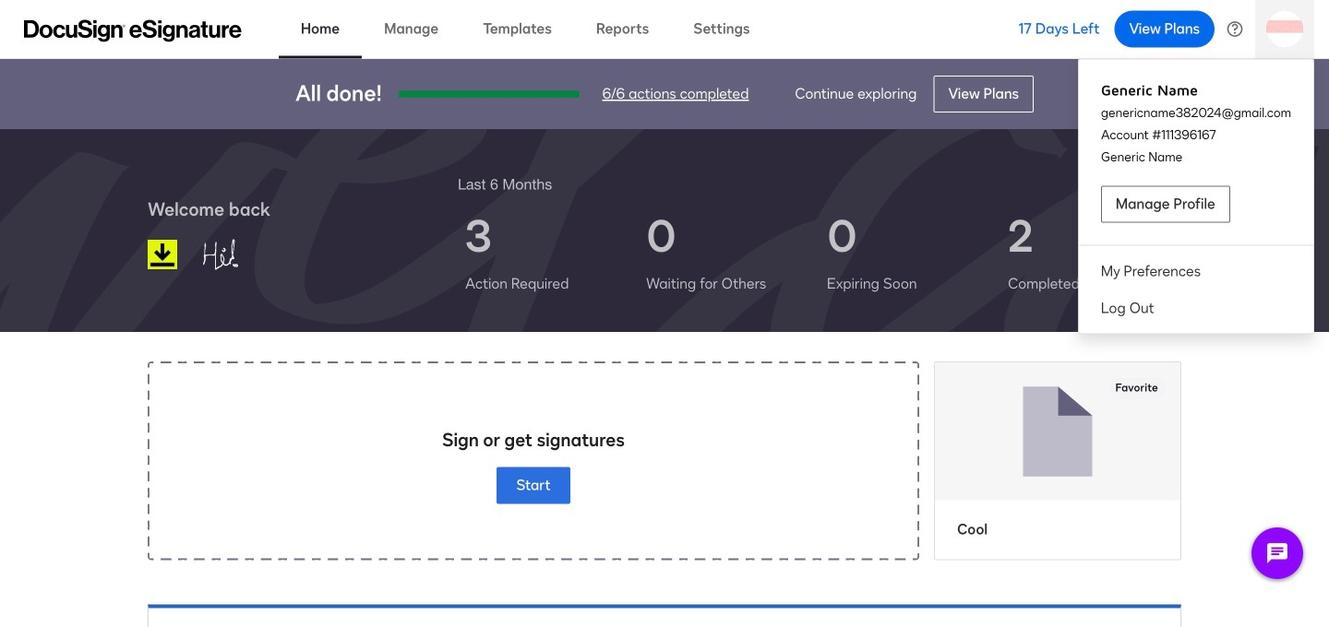 Task type: describe. For each thing, give the bounding box(es) containing it.
docusignlogo image
[[148, 240, 177, 270]]

use cool image
[[935, 363, 1181, 501]]

generic name image
[[193, 231, 289, 279]]

your uploaded profile image image
[[1267, 11, 1304, 48]]



Task type: locate. For each thing, give the bounding box(es) containing it.
heading
[[458, 174, 552, 196]]

docusign esignature image
[[24, 20, 242, 42]]

list
[[458, 196, 1182, 310]]

account navigation element
[[1079, 66, 1314, 327]]



Task type: vqa. For each thing, say whether or not it's contained in the screenshot.
Use Cool image
yes



